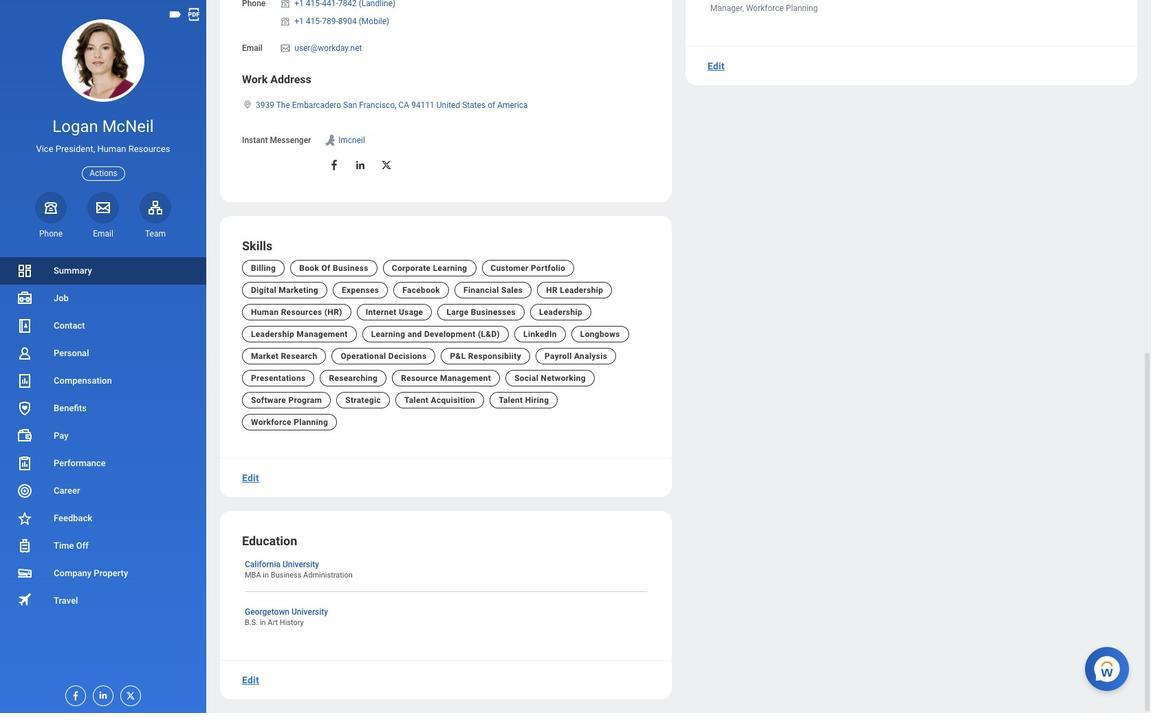 Task type: vqa. For each thing, say whether or not it's contained in the screenshot.
the Market Research button
yes



Task type: locate. For each thing, give the bounding box(es) containing it.
business inside button
[[333, 264, 368, 273]]

1 vertical spatial edit
[[242, 473, 259, 484]]

0 vertical spatial planning
[[786, 3, 818, 13]]

personal image
[[17, 345, 33, 362]]

feedback image
[[17, 510, 33, 527]]

operational
[[341, 352, 386, 361]]

email inside popup button
[[93, 229, 113, 238]]

leadership for leadership
[[539, 308, 582, 317]]

program
[[288, 396, 322, 405]]

1 horizontal spatial human
[[251, 308, 279, 317]]

management down p&l
[[440, 374, 491, 383]]

management for resource management
[[440, 374, 491, 383]]

3939 the embarcadero san francisco, ca 94111 united states of america
[[256, 100, 528, 110]]

job link
[[0, 285, 206, 312]]

workforce down "software"
[[251, 418, 291, 427]]

leadership right hr
[[560, 286, 603, 295]]

san
[[343, 100, 357, 110]]

leadership down hr
[[539, 308, 582, 317]]

university for georgetown university
[[292, 607, 328, 617]]

0 horizontal spatial email
[[93, 229, 113, 238]]

career image
[[17, 483, 33, 499]]

mail image
[[279, 43, 292, 54]]

1 horizontal spatial management
[[440, 374, 491, 383]]

university up mba in business administration
[[283, 560, 319, 570]]

resource
[[401, 374, 438, 383]]

pay image
[[17, 428, 33, 444]]

edit button
[[702, 52, 730, 80], [237, 464, 265, 492], [237, 666, 265, 694]]

company property
[[54, 568, 128, 578]]

email down mail image
[[93, 229, 113, 238]]

0 horizontal spatial planning
[[294, 418, 328, 427]]

pay
[[54, 430, 68, 441]]

learning up operational decisions "button"
[[371, 330, 405, 339]]

market research
[[251, 352, 317, 361]]

talent acquisition
[[404, 396, 475, 405]]

human
[[97, 144, 126, 154], [251, 308, 279, 317]]

0 vertical spatial resources
[[128, 144, 170, 154]]

time off
[[54, 540, 89, 551]]

facebook image
[[328, 159, 341, 171]]

1 vertical spatial workforce
[[251, 418, 291, 427]]

0 vertical spatial human
[[97, 144, 126, 154]]

social
[[514, 374, 539, 383]]

2 talent from the left
[[499, 396, 523, 405]]

talent down resource
[[404, 396, 429, 405]]

0 vertical spatial learning
[[433, 264, 467, 273]]

0 horizontal spatial human
[[97, 144, 126, 154]]

94111
[[411, 100, 434, 110]]

1 horizontal spatial business
[[333, 264, 368, 273]]

in down california
[[263, 571, 269, 580]]

phone image
[[279, 0, 292, 9], [279, 16, 292, 27], [41, 199, 61, 216]]

of
[[321, 264, 331, 273]]

expenses button
[[333, 282, 388, 299]]

leadership
[[560, 286, 603, 295], [539, 308, 582, 317], [251, 330, 294, 339]]

management down (hr) in the top of the page
[[297, 330, 348, 339]]

edit up the education at left bottom
[[242, 473, 259, 484]]

talent for talent acquisition
[[404, 396, 429, 405]]

talent for talent hiring
[[499, 396, 523, 405]]

management inside "button"
[[440, 374, 491, 383]]

customer
[[491, 264, 529, 273]]

(mobile)
[[359, 16, 389, 26]]

edit button up the education at left bottom
[[237, 464, 265, 492]]

edit down manager, on the right of the page
[[708, 61, 725, 72]]

work address
[[242, 73, 311, 86]]

team
[[145, 229, 166, 238]]

leadership inside leadership management button
[[251, 330, 294, 339]]

internet usage button
[[357, 304, 432, 321]]

user@workday.net
[[294, 43, 362, 53]]

b.s. in art history
[[245, 618, 304, 627]]

1 talent from the left
[[404, 396, 429, 405]]

linkedin button
[[514, 326, 566, 343]]

human inside button
[[251, 308, 279, 317]]

talent inside talent hiring button
[[499, 396, 523, 405]]

phone image up mail icon
[[279, 0, 292, 9]]

management inside button
[[297, 330, 348, 339]]

leadership up market
[[251, 330, 294, 339]]

learning up facebook 'button'
[[433, 264, 467, 273]]

1 vertical spatial email
[[93, 229, 113, 238]]

human down digital
[[251, 308, 279, 317]]

1 vertical spatial human
[[251, 308, 279, 317]]

career
[[54, 485, 80, 496]]

longbows
[[580, 330, 620, 339]]

georgetown university
[[245, 607, 328, 617]]

talent acquisition button
[[395, 392, 484, 409]]

1 vertical spatial planning
[[294, 418, 328, 427]]

internet usage
[[366, 308, 423, 317]]

edit down b.s.
[[242, 675, 259, 686]]

in left art
[[260, 618, 266, 627]]

phone logan mcneil element
[[35, 228, 67, 239]]

3939
[[256, 100, 274, 110]]

phone image up phone at the top of page
[[41, 199, 61, 216]]

book
[[299, 264, 319, 273]]

instant messenger
[[242, 136, 311, 145]]

corporate
[[392, 264, 431, 273]]

management
[[297, 330, 348, 339], [440, 374, 491, 383]]

corporate learning button
[[383, 260, 476, 277]]

resources down mcneil on the top left of the page
[[128, 144, 170, 154]]

large businesses button
[[438, 304, 525, 321]]

the
[[276, 100, 290, 110]]

feedback
[[54, 513, 92, 523]]

2 vertical spatial leadership
[[251, 330, 294, 339]]

talent inside talent acquisition button
[[404, 396, 429, 405]]

software
[[251, 396, 286, 405]]

human resources (hr)
[[251, 308, 342, 317]]

personal
[[54, 348, 89, 358]]

job
[[54, 293, 69, 303]]

0 horizontal spatial talent
[[404, 396, 429, 405]]

workforce
[[746, 3, 784, 13], [251, 418, 291, 427]]

travel
[[54, 595, 78, 606]]

1 horizontal spatial learning
[[433, 264, 467, 273]]

mba in business administration
[[245, 571, 353, 580]]

1 vertical spatial resources
[[281, 308, 322, 317]]

1 vertical spatial learning
[[371, 330, 405, 339]]

email
[[242, 43, 263, 53], [93, 229, 113, 238]]

0 vertical spatial email
[[242, 43, 263, 53]]

linkedin image
[[354, 159, 367, 171]]

email logan mcneil element
[[87, 228, 119, 239]]

business down the california university
[[271, 571, 301, 580]]

0 horizontal spatial learning
[[371, 330, 405, 339]]

president,
[[56, 144, 95, 154]]

list containing summary
[[0, 257, 206, 615]]

view printable version (pdf) image
[[186, 7, 201, 22]]

leadership inside leadership button
[[539, 308, 582, 317]]

america
[[497, 100, 528, 110]]

university up history
[[292, 607, 328, 617]]

planning
[[786, 3, 818, 13], [294, 418, 328, 427]]

location image
[[242, 100, 253, 109]]

1 vertical spatial leadership
[[539, 308, 582, 317]]

compensation image
[[17, 373, 33, 389]]

business up expenses
[[333, 264, 368, 273]]

1 vertical spatial management
[[440, 374, 491, 383]]

b.s.
[[245, 618, 258, 627]]

manager,
[[710, 3, 744, 13]]

0 vertical spatial in
[[263, 571, 269, 580]]

1 vertical spatial business
[[271, 571, 301, 580]]

resource management
[[401, 374, 491, 383]]

list
[[0, 257, 206, 615]]

hiring
[[525, 396, 549, 405]]

1 horizontal spatial email
[[242, 43, 263, 53]]

email up work
[[242, 43, 263, 53]]

1 horizontal spatial workforce
[[746, 3, 784, 13]]

0 horizontal spatial management
[[297, 330, 348, 339]]

1 horizontal spatial resources
[[281, 308, 322, 317]]

education
[[242, 534, 297, 548]]

0 vertical spatial business
[[333, 264, 368, 273]]

0 horizontal spatial workforce
[[251, 418, 291, 427]]

0 vertical spatial university
[[283, 560, 319, 570]]

workforce planning
[[251, 418, 328, 427]]

market
[[251, 352, 279, 361]]

edit button down manager, on the right of the page
[[702, 52, 730, 80]]

time off image
[[17, 538, 33, 554]]

social media x image
[[380, 159, 393, 171]]

research
[[281, 352, 317, 361]]

0 horizontal spatial business
[[271, 571, 301, 580]]

book of business button
[[290, 260, 377, 277]]

workforce right manager, on the right of the page
[[746, 3, 784, 13]]

0 horizontal spatial resources
[[128, 144, 170, 154]]

vice
[[36, 144, 53, 154]]

2 vertical spatial edit button
[[237, 666, 265, 694]]

0 vertical spatial leadership
[[560, 286, 603, 295]]

in for california
[[263, 571, 269, 580]]

p&l responsibiity button
[[441, 348, 530, 365]]

navigation pane region
[[0, 0, 206, 713]]

book of business
[[299, 264, 368, 273]]

lmcneil
[[339, 136, 365, 145]]

california university
[[245, 560, 319, 570]]

2 vertical spatial edit
[[242, 675, 259, 686]]

1 vertical spatial in
[[260, 618, 266, 627]]

compensation link
[[0, 367, 206, 395]]

responsibiity
[[468, 352, 521, 361]]

edit button down b.s.
[[237, 666, 265, 694]]

phone image left +1
[[279, 16, 292, 27]]

1 horizontal spatial talent
[[499, 396, 523, 405]]

1 vertical spatial edit button
[[237, 464, 265, 492]]

human down logan mcneil
[[97, 144, 126, 154]]

resources up leadership management
[[281, 308, 322, 317]]

businesses
[[471, 308, 516, 317]]

0 vertical spatial management
[[297, 330, 348, 339]]

edit for skills
[[242, 473, 259, 484]]

united
[[436, 100, 460, 110]]

workforce planning button
[[242, 414, 337, 431]]

hr
[[546, 286, 558, 295]]

sales
[[501, 286, 523, 295]]

social networking
[[514, 374, 586, 383]]

2 vertical spatial phone image
[[41, 199, 61, 216]]

corporate learning
[[392, 264, 467, 273]]

software program button
[[242, 392, 331, 409]]

states
[[462, 100, 486, 110]]

1 vertical spatial university
[[292, 607, 328, 617]]

leadership for leadership management
[[251, 330, 294, 339]]

talent left hiring
[[499, 396, 523, 405]]

university
[[283, 560, 319, 570], [292, 607, 328, 617]]



Task type: describe. For each thing, give the bounding box(es) containing it.
strategic button
[[336, 392, 390, 409]]

company property image
[[17, 565, 33, 582]]

summary image
[[17, 263, 33, 279]]

decisions
[[388, 352, 427, 361]]

learning inside button
[[371, 330, 405, 339]]

business for of
[[333, 264, 368, 273]]

usage
[[399, 308, 423, 317]]

mba
[[245, 571, 261, 580]]

facebook button
[[393, 282, 449, 299]]

property
[[94, 568, 128, 578]]

talent hiring
[[499, 396, 549, 405]]

x image
[[121, 686, 136, 701]]

view team image
[[147, 199, 164, 216]]

researching button
[[320, 370, 387, 387]]

contact
[[54, 320, 85, 331]]

performance image
[[17, 455, 33, 472]]

university for california university
[[283, 560, 319, 570]]

compensation
[[54, 375, 112, 386]]

mail image
[[95, 199, 111, 216]]

personal link
[[0, 340, 206, 367]]

human resources (hr) button
[[242, 304, 351, 321]]

lmcneil link
[[339, 133, 365, 145]]

summary link
[[0, 257, 206, 285]]

company
[[54, 568, 92, 578]]

administration
[[303, 571, 353, 580]]

hr leadership
[[546, 286, 603, 295]]

digital
[[251, 286, 276, 295]]

edit button for skills
[[237, 464, 265, 492]]

presentations button
[[242, 370, 315, 387]]

3939 the embarcadero san francisco, ca 94111 united states of america link
[[256, 98, 528, 110]]

market research button
[[242, 348, 326, 365]]

in for georgetown
[[260, 618, 266, 627]]

manager, workforce planning
[[710, 3, 818, 13]]

payroll
[[545, 352, 572, 361]]

benefits link
[[0, 395, 206, 422]]

digital marketing
[[251, 286, 318, 295]]

actions button
[[82, 166, 125, 181]]

strategic
[[345, 396, 381, 405]]

job image
[[17, 290, 33, 307]]

embarcadero
[[292, 100, 341, 110]]

leadership inside "hr leadership" button
[[560, 286, 603, 295]]

workforce inside button
[[251, 418, 291, 427]]

0 vertical spatial workforce
[[746, 3, 784, 13]]

leadership management button
[[242, 326, 357, 343]]

planning inside button
[[294, 418, 328, 427]]

payroll analysis button
[[536, 348, 616, 365]]

1 horizontal spatial planning
[[786, 3, 818, 13]]

mcneil
[[102, 117, 154, 136]]

leadership management
[[251, 330, 348, 339]]

and
[[408, 330, 422, 339]]

social networking button
[[506, 370, 595, 387]]

time
[[54, 540, 74, 551]]

resources inside button
[[281, 308, 322, 317]]

of
[[488, 100, 495, 110]]

resources inside navigation pane region
[[128, 144, 170, 154]]

georgetown
[[245, 607, 290, 617]]

instant
[[242, 136, 268, 145]]

presentations
[[251, 374, 306, 383]]

georgetown university link
[[245, 604, 328, 617]]

aim image
[[323, 134, 337, 147]]

facebook image
[[66, 686, 81, 701]]

financial sales
[[464, 286, 523, 295]]

p&l responsibiity
[[450, 352, 521, 361]]

learning inside button
[[433, 264, 467, 273]]

(hr)
[[324, 308, 342, 317]]

benefits image
[[17, 400, 33, 417]]

francisco,
[[359, 100, 396, 110]]

contact image
[[17, 318, 33, 334]]

business for in
[[271, 571, 301, 580]]

summary
[[54, 265, 92, 276]]

off
[[76, 540, 89, 551]]

0 vertical spatial phone image
[[279, 0, 292, 9]]

(l&d)
[[478, 330, 500, 339]]

analysis
[[574, 352, 607, 361]]

longbows button
[[571, 326, 629, 343]]

travel image
[[17, 592, 33, 608]]

digital marketing button
[[242, 282, 327, 299]]

benefits
[[54, 403, 87, 413]]

8904
[[338, 16, 357, 26]]

learning and development (l&d) button
[[362, 326, 509, 343]]

phone image inside popup button
[[41, 199, 61, 216]]

phone button
[[35, 192, 67, 239]]

art
[[268, 618, 278, 627]]

team logan mcneil element
[[140, 228, 171, 239]]

work
[[242, 73, 268, 86]]

customer portfolio
[[491, 264, 565, 273]]

billing
[[251, 264, 276, 273]]

human inside navigation pane region
[[97, 144, 126, 154]]

+1 415-789-8904 (mobile) link
[[294, 14, 389, 26]]

tag image
[[168, 7, 183, 22]]

operational decisions
[[341, 352, 427, 361]]

resource management button
[[392, 370, 500, 387]]

leadership button
[[530, 304, 591, 321]]

career link
[[0, 477, 206, 505]]

items selected list
[[279, 0, 418, 30]]

logan mcneil
[[52, 117, 154, 136]]

skills
[[242, 239, 272, 253]]

management for leadership management
[[297, 330, 348, 339]]

edit button for education
[[237, 666, 265, 694]]

1 vertical spatial phone image
[[279, 16, 292, 27]]

payroll analysis
[[545, 352, 607, 361]]

0 vertical spatial edit
[[708, 61, 725, 72]]

acquisition
[[431, 396, 475, 405]]

vice president, human resources
[[36, 144, 170, 154]]

expenses
[[342, 286, 379, 295]]

0 vertical spatial edit button
[[702, 52, 730, 80]]

linkedin image
[[94, 686, 109, 701]]

edit for education
[[242, 675, 259, 686]]



